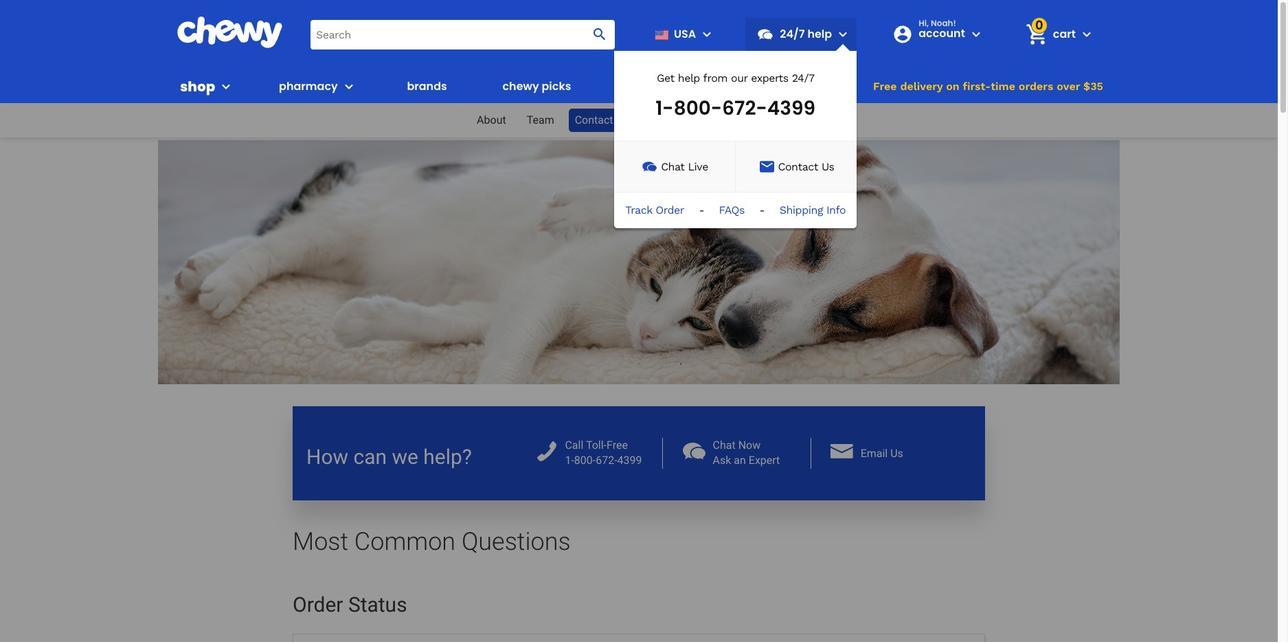 Task type: describe. For each thing, give the bounding box(es) containing it.
about
[[477, 113, 506, 126]]

careers link
[[752, 109, 802, 132]]

account
[[919, 25, 966, 41]]

our
[[731, 71, 748, 85]]

submit search image
[[592, 26, 609, 43]]

email us link
[[861, 446, 972, 461]]

chat live
[[661, 160, 709, 173]]

help for get
[[678, 71, 700, 85]]

track order link
[[626, 203, 685, 217]]

on
[[947, 80, 960, 93]]

today's
[[751, 78, 792, 94]]

pharmacy link
[[274, 70, 338, 103]]

faqs inside the site banner
[[719, 203, 745, 217]]

1-800-672-4399
[[656, 95, 816, 122]]

account menu image
[[968, 26, 985, 43]]

Search text field
[[311, 20, 615, 49]]

brands
[[407, 78, 447, 94]]

info
[[827, 203, 846, 217]]

call toll-free 1-800-672-4399
[[565, 439, 642, 467]]

contact link
[[569, 109, 620, 132]]

giving
[[634, 113, 665, 126]]

now
[[739, 439, 761, 452]]

expert
[[749, 454, 780, 467]]

questions
[[462, 527, 571, 556]]

672- inside "call toll-free 1-800-672-4399"
[[596, 454, 618, 467]]

cart menu image
[[1079, 26, 1096, 43]]

0 vertical spatial faqs link
[[706, 109, 744, 132]]

call toll-free image
[[537, 441, 556, 461]]

common
[[355, 527, 456, 556]]

help?
[[424, 445, 472, 469]]

4399 inside "call toll-free 1-800-672-4399"
[[618, 454, 642, 467]]

1 vertical spatial faqs link
[[719, 203, 745, 217]]

how
[[307, 445, 349, 469]]

cart
[[1054, 26, 1076, 42]]

email us image
[[831, 444, 854, 458]]

giving back
[[634, 113, 691, 126]]

0 vertical spatial faqs
[[712, 113, 738, 126]]

first-
[[963, 80, 991, 93]]

call
[[565, 439, 584, 452]]

1 - from the left
[[699, 203, 705, 217]]

giving back link
[[628, 109, 698, 132]]

back for giving back
[[667, 113, 691, 126]]

items image
[[1025, 22, 1049, 46]]

site banner
[[0, 0, 1279, 228]]

800- inside the site banner
[[674, 95, 723, 122]]

give
[[627, 78, 651, 94]]

we
[[392, 445, 419, 469]]

shop button
[[180, 70, 235, 103]]

menu image
[[218, 78, 235, 95]]

how can we help?
[[307, 445, 472, 469]]

today's deals link
[[745, 70, 831, 103]]

email
[[861, 446, 888, 460]]

us for email us
[[891, 446, 904, 460]]

help for 24/7
[[808, 26, 833, 42]]



Task type: vqa. For each thing, say whether or not it's contained in the screenshot.
Give Back menu icon
no



Task type: locate. For each thing, give the bounding box(es) containing it.
order status
[[293, 593, 407, 617]]

1 vertical spatial order
[[293, 593, 343, 617]]

time
[[991, 80, 1016, 93]]

us up info
[[822, 160, 835, 173]]

chewy support image
[[757, 25, 775, 43], [641, 158, 659, 175]]

1 horizontal spatial 1-
[[656, 95, 674, 122]]

shipping info
[[780, 203, 846, 217]]

0 vertical spatial order
[[656, 203, 685, 217]]

1 vertical spatial faqs
[[719, 203, 745, 217]]

chewy support image for chat live
[[641, 158, 659, 175]]

1 vertical spatial back
[[667, 113, 691, 126]]

1-
[[656, 95, 674, 122], [565, 454, 575, 467]]

faqs link
[[706, 109, 744, 132], [719, 203, 745, 217]]

0 horizontal spatial free
[[607, 439, 628, 452]]

contact us link
[[736, 142, 857, 192]]

an
[[734, 454, 746, 467]]

most
[[293, 527, 349, 556]]

0 vertical spatial 4399
[[768, 95, 816, 122]]

free delivery on first-time orders over $35
[[874, 80, 1104, 93]]

deals
[[794, 78, 825, 94]]

1 vertical spatial us
[[891, 446, 904, 460]]

chewy support image inside chat live button
[[641, 158, 659, 175]]

$35
[[1084, 80, 1104, 93]]

can
[[354, 445, 387, 469]]

4399 down today's deals
[[768, 95, 816, 122]]

chat inside button
[[661, 160, 685, 173]]

0
[[1036, 16, 1044, 34]]

noah!
[[931, 17, 957, 29]]

shipping info link
[[780, 203, 846, 217]]

hi,
[[919, 17, 929, 29]]

0 horizontal spatial chat
[[661, 160, 685, 173]]

order right track
[[656, 203, 685, 217]]

track
[[626, 203, 653, 217]]

4399
[[768, 95, 816, 122], [618, 454, 642, 467]]

1- inside "call toll-free 1-800-672-4399"
[[565, 454, 575, 467]]

order inside the site banner
[[656, 203, 685, 217]]

800- down from
[[674, 95, 723, 122]]

chewy support image for 24/7 help
[[757, 25, 775, 43]]

4399 inside the site banner
[[768, 95, 816, 122]]

free inside "call toll-free 1-800-672-4399"
[[607, 439, 628, 452]]

toll-
[[586, 439, 607, 452]]

1 vertical spatial 24/7
[[792, 71, 815, 85]]

1 horizontal spatial chewy support image
[[757, 25, 775, 43]]

help menu image
[[835, 26, 852, 43]]

us inside the site banner
[[822, 160, 835, 173]]

800- down call
[[575, 454, 596, 467]]

0 vertical spatial back
[[654, 78, 682, 94]]

contact right team
[[575, 113, 614, 126]]

delivery
[[901, 80, 943, 93]]

0 vertical spatial free
[[874, 80, 897, 93]]

back right give
[[654, 78, 682, 94]]

chat inside chat now ask an expert
[[713, 439, 736, 452]]

chat up ask
[[713, 439, 736, 452]]

help left help menu image
[[808, 26, 833, 42]]

chewy support image inside 24/7 help link
[[757, 25, 775, 43]]

back right giving
[[667, 113, 691, 126]]

0 horizontal spatial 672-
[[596, 454, 618, 467]]

0 vertical spatial 24/7
[[780, 26, 805, 42]]

orders
[[1019, 80, 1054, 93]]

free
[[874, 80, 897, 93], [607, 439, 628, 452]]

chat
[[661, 160, 685, 173], [713, 439, 736, 452]]

ask
[[713, 454, 732, 467]]

pharmacy menu image
[[341, 78, 357, 95]]

track order
[[626, 203, 685, 217]]

chewy picks
[[503, 78, 572, 94]]

0 horizontal spatial us
[[822, 160, 835, 173]]

get
[[657, 71, 675, 85]]

0 horizontal spatial 1-
[[565, 454, 575, 467]]

usa
[[674, 26, 697, 42]]

1 horizontal spatial contact
[[778, 160, 819, 173]]

contact for contact
[[575, 113, 614, 126]]

team link
[[521, 109, 561, 132]]

chat now ask an expert
[[713, 439, 780, 467]]

free right call
[[607, 439, 628, 452]]

0 vertical spatial chewy support image
[[757, 25, 775, 43]]

give back
[[627, 78, 682, 94]]

chewy picks link
[[497, 70, 577, 103]]

1- inside the site banner
[[656, 95, 674, 122]]

1 vertical spatial contact
[[778, 160, 819, 173]]

672-
[[723, 95, 768, 122], [596, 454, 618, 467]]

1 horizontal spatial 800-
[[674, 95, 723, 122]]

-
[[699, 203, 705, 217], [760, 203, 765, 217]]

1 vertical spatial 1-
[[565, 454, 575, 467]]

back for give back
[[654, 78, 682, 94]]

1 vertical spatial chat
[[713, 439, 736, 452]]

contact for contact us
[[778, 160, 819, 173]]

0 horizontal spatial 4399
[[618, 454, 642, 467]]

1- down call
[[565, 454, 575, 467]]

contact us
[[778, 160, 835, 173]]

chewy home image
[[177, 16, 283, 48]]

0 horizontal spatial order
[[293, 593, 343, 617]]

0 vertical spatial us
[[822, 160, 835, 173]]

chewy
[[503, 78, 539, 94]]

contact
[[575, 113, 614, 126], [778, 160, 819, 173]]

contact up shipping
[[778, 160, 819, 173]]

contact inside the site banner
[[778, 160, 819, 173]]

us for contact us
[[822, 160, 835, 173]]

4399 left chat now "image" on the right of page
[[618, 454, 642, 467]]

from
[[704, 71, 728, 85]]

careers
[[758, 113, 796, 126]]

- down live
[[699, 203, 705, 217]]

- left shipping
[[760, 203, 765, 217]]

give back link
[[622, 70, 682, 103]]

24/7
[[780, 26, 805, 42], [792, 71, 815, 85]]

672- inside the site banner
[[723, 95, 768, 122]]

back inside the site banner
[[654, 78, 682, 94]]

get help from our experts 24/7
[[657, 71, 815, 85]]

1 vertical spatial 800-
[[575, 454, 596, 467]]

1 vertical spatial 672-
[[596, 454, 618, 467]]

1 horizontal spatial free
[[874, 80, 897, 93]]

24/7 right experts
[[792, 71, 815, 85]]

1 horizontal spatial order
[[656, 203, 685, 217]]

chat left live
[[661, 160, 685, 173]]

faqs
[[712, 113, 738, 126], [719, 203, 745, 217]]

0 horizontal spatial -
[[699, 203, 705, 217]]

0 horizontal spatial 800-
[[575, 454, 596, 467]]

2 - from the left
[[760, 203, 765, 217]]

chat for chat live
[[661, 160, 685, 173]]

1 vertical spatial help
[[678, 71, 700, 85]]

order
[[656, 203, 685, 217], [293, 593, 343, 617]]

0 horizontal spatial help
[[678, 71, 700, 85]]

chat live button
[[615, 142, 735, 192]]

about link
[[471, 109, 513, 132]]

24/7 help
[[780, 26, 833, 42]]

experts
[[751, 71, 789, 85]]

free inside 'button'
[[874, 80, 897, 93]]

1 horizontal spatial us
[[891, 446, 904, 460]]

chat now image
[[683, 442, 706, 460]]

brands link
[[402, 70, 453, 103]]

hi, noah! account
[[919, 17, 966, 41]]

1 horizontal spatial help
[[808, 26, 833, 42]]

free left "delivery"
[[874, 80, 897, 93]]

us
[[822, 160, 835, 173], [891, 446, 904, 460]]

shop
[[180, 77, 215, 96]]

status
[[348, 593, 407, 617]]

back
[[654, 78, 682, 94], [667, 113, 691, 126]]

live
[[688, 160, 709, 173]]

1 horizontal spatial -
[[760, 203, 765, 217]]

672- down our
[[723, 95, 768, 122]]

usa button
[[650, 18, 716, 51]]

1 horizontal spatial chat
[[713, 439, 736, 452]]

672- down toll-
[[596, 454, 618, 467]]

0 horizontal spatial contact
[[575, 113, 614, 126]]

most common questions
[[293, 527, 571, 556]]

chat for chat now ask an expert
[[713, 439, 736, 452]]

800- inside "call toll-free 1-800-672-4399"
[[575, 454, 596, 467]]

chewy support image left 24/7 help
[[757, 25, 775, 43]]

email us
[[861, 446, 904, 460]]

800-
[[674, 95, 723, 122], [575, 454, 596, 467]]

1 horizontal spatial 672-
[[723, 95, 768, 122]]

0 vertical spatial chat
[[661, 160, 685, 173]]

Product search field
[[311, 20, 615, 49]]

over
[[1057, 80, 1081, 93]]

1 vertical spatial 4399
[[618, 454, 642, 467]]

help right get
[[678, 71, 700, 85]]

0 vertical spatial contact
[[575, 113, 614, 126]]

us right 'email'
[[891, 446, 904, 460]]

free delivery on first-time orders over $35 button
[[870, 70, 1108, 103]]

today's deals
[[751, 78, 825, 94]]

menu image
[[699, 26, 716, 43]]

1 horizontal spatial 4399
[[768, 95, 816, 122]]

0 vertical spatial 1-
[[656, 95, 674, 122]]

0 vertical spatial 800-
[[674, 95, 723, 122]]

24/7 help link
[[752, 18, 833, 51]]

0 horizontal spatial chewy support image
[[641, 158, 659, 175]]

pharmacy
[[279, 78, 338, 94]]

0 vertical spatial 672-
[[723, 95, 768, 122]]

0 vertical spatial help
[[808, 26, 833, 42]]

24/7 up experts
[[780, 26, 805, 42]]

1 vertical spatial chewy support image
[[641, 158, 659, 175]]

shipping
[[780, 203, 823, 217]]

1-800-672-4399 link
[[656, 95, 816, 122]]

1- down give back
[[656, 95, 674, 122]]

team
[[527, 113, 554, 126]]

order left status
[[293, 593, 343, 617]]

1 vertical spatial free
[[607, 439, 628, 452]]

picks
[[542, 78, 572, 94]]

chewy support image left chat live
[[641, 158, 659, 175]]



